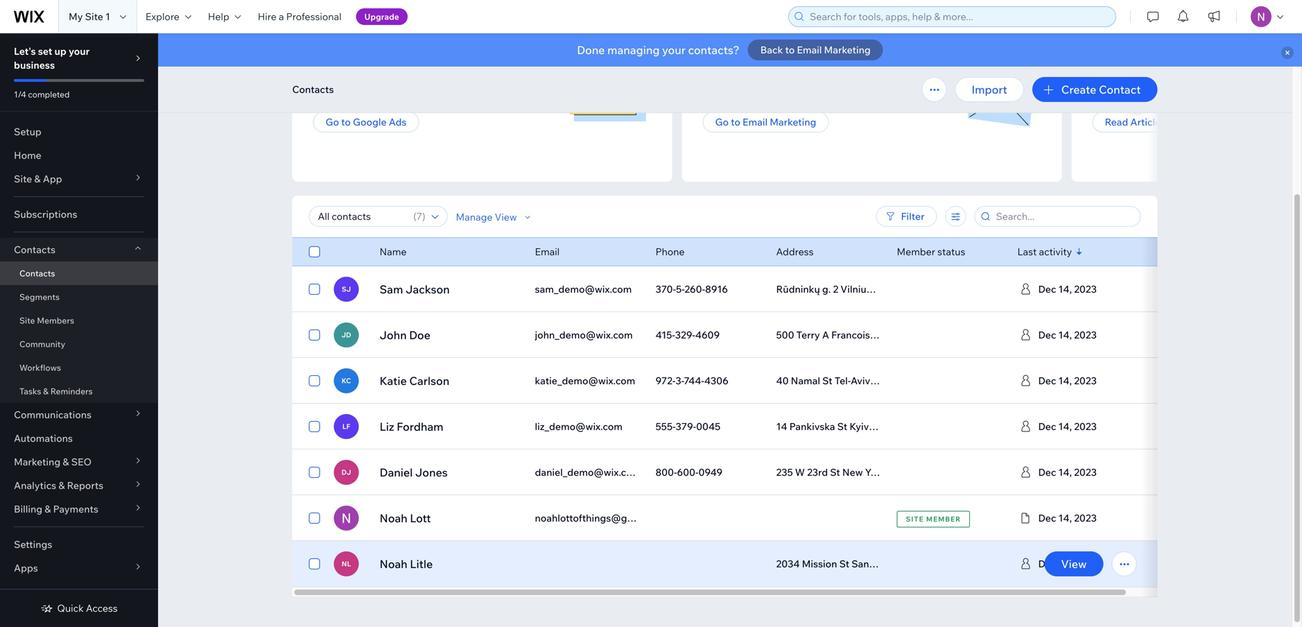 Task type: vqa. For each thing, say whether or not it's contained in the screenshot.
The Own.
no



Task type: describe. For each thing, give the bounding box(es) containing it.
to inside learn what a target audience is, why it's important and how to define yours.
[[1181, 83, 1190, 95]]

14, for jones
[[1059, 466, 1073, 478]]

your inside alert
[[663, 43, 686, 57]]

filter button
[[877, 206, 938, 227]]

14, for lott
[[1059, 512, 1073, 524]]

Unsaved view field
[[314, 207, 409, 226]]

view inside popup button
[[495, 211, 517, 223]]

370-5-260-8916
[[656, 283, 728, 295]]

nl
[[342, 560, 351, 568]]

view for jackson
[[1062, 282, 1087, 296]]

go for go to google ads
[[326, 116, 339, 128]]

to inside done managing your contacts? alert
[[786, 44, 795, 56]]

site members link
[[0, 309, 158, 332]]

billing & payments button
[[0, 497, 158, 521]]

2 vertical spatial st
[[831, 466, 841, 478]]

business
[[14, 59, 55, 71]]

view for jones
[[1062, 466, 1087, 479]]

automations link
[[0, 427, 158, 450]]

done managing your contacts? alert
[[158, 33, 1303, 67]]

ads for a
[[392, 70, 409, 82]]

& for analytics
[[58, 479, 65, 492]]

members
[[37, 315, 74, 326]]

done managing your contacts?
[[577, 43, 740, 57]]

apps button
[[0, 556, 158, 580]]

john
[[380, 328, 407, 342]]

is,
[[1226, 70, 1235, 82]]

235
[[777, 466, 793, 478]]

dec for noah litle
[[1039, 558, 1057, 570]]

john_demo@wix.com
[[535, 329, 633, 341]]

go for go to email marketing
[[716, 116, 729, 128]]

contacts link
[[0, 262, 158, 285]]

& for site
[[34, 173, 41, 185]]

york
[[866, 466, 886, 478]]

leads.
[[389, 83, 415, 95]]

view for lott
[[1062, 511, 1087, 525]]

yours.
[[1223, 83, 1251, 95]]

view for carlson
[[1062, 374, 1087, 388]]

379-
[[676, 420, 697, 433]]

activity
[[1040, 246, 1073, 258]]

rūdninkų g. 2 vilnius lithuania
[[777, 283, 916, 295]]

manage view
[[456, 211, 517, 223]]

2023 for jones
[[1075, 466, 1097, 478]]

dec 14, 2023 for jackson
[[1039, 283, 1097, 295]]

site & app button
[[0, 167, 158, 191]]

up
[[54, 45, 66, 57]]

email for back
[[797, 44, 822, 56]]

home link
[[0, 144, 158, 167]]

972-3-744-4306
[[656, 375, 729, 387]]

professional
[[286, 10, 342, 23]]

view link for lott
[[1045, 506, 1104, 531]]

site members
[[19, 315, 74, 326]]

0 vertical spatial member
[[897, 246, 936, 258]]

google for to
[[353, 116, 387, 128]]

noah lott
[[380, 511, 431, 525]]

tel-
[[835, 375, 851, 387]]

site left 1
[[85, 10, 103, 23]]

my
[[69, 10, 83, 23]]

analytics & reports
[[14, 479, 104, 492]]

set
[[38, 45, 52, 57]]

14, for fordham
[[1059, 420, 1073, 433]]

learn
[[1093, 70, 1119, 82]]

view for fordham
[[1062, 420, 1087, 434]]

marketing & seo button
[[0, 450, 158, 474]]

4306
[[705, 375, 729, 387]]

tasks
[[19, 386, 41, 396]]

new
[[843, 466, 863, 478]]

dec 14, 2023 for lott
[[1039, 512, 1097, 524]]

5-
[[676, 283, 685, 295]]

pankivska
[[790, 420, 836, 433]]

hire
[[258, 10, 277, 23]]

23rd
[[808, 466, 828, 478]]

dec for sam jackson
[[1039, 283, 1057, 295]]

workflows
[[19, 362, 61, 373]]

lf
[[343, 422, 351, 431]]

a inside learn what a target audience is, why it's important and how to define yours.
[[1145, 70, 1150, 82]]

& for marketing
[[63, 456, 69, 468]]

14, for jackson
[[1059, 283, 1073, 295]]

access
[[86, 602, 118, 614]]

ads for to
[[389, 116, 407, 128]]

view link for jackson
[[1045, 277, 1104, 302]]

contacts?
[[689, 43, 740, 57]]

site for site & app
[[14, 173, 32, 185]]

billing & payments
[[14, 503, 98, 515]]

contacts for contacts popup button
[[14, 244, 55, 256]]

a for google
[[349, 70, 354, 82]]

target inside learn what a target audience is, why it's important and how to define yours.
[[1153, 70, 1180, 82]]

name
[[380, 246, 407, 258]]

daniel_demo@wix.com
[[535, 466, 641, 478]]

a for professional
[[279, 10, 284, 23]]

liz_demo@wix.com
[[535, 420, 623, 433]]

katie carlson
[[380, 374, 450, 388]]

40
[[777, 375, 789, 387]]

w
[[796, 466, 805, 478]]

subscriptions link
[[0, 203, 158, 226]]

lithuania
[[874, 283, 916, 295]]

dec 14, 2023 for doe
[[1039, 329, 1097, 341]]

status
[[938, 246, 966, 258]]

2
[[834, 283, 839, 295]]

555-379-0045
[[656, 420, 721, 433]]

)
[[422, 210, 426, 222]]

view link for carlson
[[1045, 368, 1104, 393]]

launch a google ads campaign to target people likely to become leads.
[[313, 70, 531, 95]]

john doe
[[380, 328, 431, 342]]

0 horizontal spatial email
[[535, 246, 560, 258]]

quick access
[[57, 602, 118, 614]]

aviv
[[851, 375, 871, 387]]

dec 14, 2023 for litle
[[1039, 558, 1097, 570]]

view link for jones
[[1045, 460, 1104, 485]]

setup link
[[0, 120, 158, 144]]

2023 for carlson
[[1075, 375, 1097, 387]]

target inside launch a google ads campaign to target people likely to become leads.
[[470, 70, 497, 82]]

dec for noah lott
[[1039, 512, 1057, 524]]

dec 14, 2023 for fordham
[[1039, 420, 1097, 433]]

0045
[[697, 420, 721, 433]]

back to email marketing button
[[748, 40, 884, 60]]

seo
[[71, 456, 92, 468]]

view link for doe
[[1045, 323, 1104, 348]]

dj
[[342, 468, 351, 477]]

noah for noah litle
[[380, 557, 408, 571]]

contacts button
[[285, 79, 341, 100]]

235 w 23rd st new york united states
[[777, 466, 951, 478]]

2023 for jackson
[[1075, 283, 1097, 295]]

settings
[[14, 538, 52, 551]]

let's
[[14, 45, 36, 57]]

let's set up your business
[[14, 45, 90, 71]]

manage
[[456, 211, 493, 223]]

14, for carlson
[[1059, 375, 1073, 387]]

( 7 )
[[414, 210, 426, 222]]

st for liz fordham
[[838, 420, 848, 433]]

contact
[[1100, 83, 1142, 96]]

7
[[417, 210, 422, 222]]

contacts for contacts link
[[19, 268, 55, 279]]

campaign
[[411, 70, 456, 82]]

site for site member
[[906, 515, 925, 523]]



Task type: locate. For each thing, give the bounding box(es) containing it.
st left kyiv
[[838, 420, 848, 433]]

site down home
[[14, 173, 32, 185]]

& right tasks
[[43, 386, 49, 396]]

2023
[[1075, 283, 1097, 295], [1075, 329, 1097, 341], [1075, 375, 1097, 387], [1075, 420, 1097, 433], [1075, 466, 1097, 478], [1075, 512, 1097, 524], [1075, 558, 1097, 570]]

2023 for fordham
[[1075, 420, 1097, 433]]

dec
[[1039, 283, 1057, 295], [1039, 329, 1057, 341], [1039, 375, 1057, 387], [1039, 420, 1057, 433], [1039, 466, 1057, 478], [1039, 512, 1057, 524], [1039, 558, 1057, 570]]

phone
[[656, 246, 685, 258]]

contacts
[[292, 83, 334, 95], [14, 244, 55, 256], [19, 268, 55, 279]]

2 2023 from the top
[[1075, 329, 1097, 341]]

2 go from the left
[[716, 116, 729, 128]]

marketing inside done managing your contacts? alert
[[825, 44, 871, 56]]

6 view link from the top
[[1045, 506, 1104, 531]]

1 noah from the top
[[380, 511, 408, 525]]

noah left lott
[[380, 511, 408, 525]]

2 view link from the top
[[1045, 323, 1104, 348]]

sj
[[342, 285, 351, 293]]

a up and
[[1145, 70, 1150, 82]]

define
[[1192, 83, 1221, 95]]

marketing for go to email marketing
[[770, 116, 817, 128]]

hire a professional link
[[250, 0, 350, 33]]

1 horizontal spatial email
[[743, 116, 768, 128]]

0 vertical spatial google
[[356, 70, 389, 82]]

0 vertical spatial st
[[823, 375, 833, 387]]

dec 14, 2023 for carlson
[[1039, 375, 1097, 387]]

1 14, from the top
[[1059, 283, 1073, 295]]

list
[[292, 24, 1303, 182]]

st left new
[[831, 466, 841, 478]]

noah for noah lott
[[380, 511, 408, 525]]

14
[[777, 420, 788, 433]]

your
[[663, 43, 686, 57], [69, 45, 90, 57]]

0 horizontal spatial target
[[470, 70, 497, 82]]

ads up leads.
[[392, 70, 409, 82]]

dec 14, 2023
[[1039, 283, 1097, 295], [1039, 329, 1097, 341], [1039, 375, 1097, 387], [1039, 420, 1097, 433], [1039, 466, 1097, 478], [1039, 512, 1097, 524], [1039, 558, 1097, 570]]

to
[[786, 44, 795, 56], [458, 70, 468, 82], [338, 83, 348, 95], [1181, 83, 1190, 95], [341, 116, 351, 128], [731, 116, 741, 128]]

learn what a target audience is, why it's important and how to define yours.
[[1093, 70, 1271, 95]]

3 14, from the top
[[1059, 375, 1073, 387]]

7 view link from the top
[[1045, 552, 1104, 577]]

2 target from the left
[[1153, 70, 1180, 82]]

dec for liz fordham
[[1039, 420, 1057, 433]]

4 14, from the top
[[1059, 420, 1073, 433]]

1 vertical spatial member
[[927, 515, 962, 523]]

email inside done managing your contacts? alert
[[797, 44, 822, 56]]

0 vertical spatial ads
[[392, 70, 409, 82]]

1 vertical spatial email
[[743, 116, 768, 128]]

noah left litle
[[380, 557, 408, 571]]

quick
[[57, 602, 84, 614]]

marketing for back to email marketing
[[825, 44, 871, 56]]

go
[[326, 116, 339, 128], [716, 116, 729, 128]]

4 view link from the top
[[1045, 414, 1104, 439]]

dec for katie carlson
[[1039, 375, 1057, 387]]

site down segments
[[19, 315, 35, 326]]

0 vertical spatial email
[[797, 44, 822, 56]]

hire a professional
[[258, 10, 342, 23]]

329-
[[676, 329, 696, 341]]

audience
[[1182, 70, 1224, 82]]

6 dec from the top
[[1039, 512, 1057, 524]]

7 dec 14, 2023 from the top
[[1039, 558, 1097, 570]]

3 2023 from the top
[[1075, 375, 1097, 387]]

email for go
[[743, 116, 768, 128]]

0 horizontal spatial go
[[326, 116, 339, 128]]

Search... field
[[992, 207, 1137, 226]]

1 horizontal spatial target
[[1153, 70, 1180, 82]]

2 dec 14, 2023 from the top
[[1039, 329, 1097, 341]]

& inside popup button
[[34, 173, 41, 185]]

1 dec from the top
[[1039, 283, 1057, 295]]

2 horizontal spatial marketing
[[825, 44, 871, 56]]

dec 14, 2023 for jones
[[1039, 466, 1097, 478]]

jackson
[[406, 282, 450, 296]]

contacts inside button
[[292, 83, 334, 95]]

my site 1
[[69, 10, 110, 23]]

google for a
[[356, 70, 389, 82]]

7 2023 from the top
[[1075, 558, 1097, 570]]

back to email marketing
[[761, 44, 871, 56]]

what
[[1121, 70, 1143, 82]]

segments
[[19, 292, 60, 302]]

1 go from the left
[[326, 116, 339, 128]]

sidebar element
[[0, 33, 158, 627]]

read article button
[[1093, 112, 1174, 133]]

reminders
[[50, 386, 93, 396]]

0 vertical spatial contacts
[[292, 83, 334, 95]]

billing
[[14, 503, 42, 515]]

a up become
[[349, 70, 354, 82]]

5 2023 from the top
[[1075, 466, 1097, 478]]

1 vertical spatial noah
[[380, 557, 408, 571]]

5 dec from the top
[[1039, 466, 1057, 478]]

how
[[1160, 83, 1179, 95]]

managing
[[608, 43, 660, 57]]

6 dec 14, 2023 from the top
[[1039, 512, 1097, 524]]

view for doe
[[1062, 328, 1087, 342]]

1/4
[[14, 89, 26, 100]]

2023 for lott
[[1075, 512, 1097, 524]]

done
[[577, 43, 605, 57]]

article
[[1131, 116, 1162, 128]]

people
[[500, 70, 531, 82]]

st for katie carlson
[[823, 375, 833, 387]]

744-
[[684, 375, 705, 387]]

analytics & reports button
[[0, 474, 158, 497]]

0 vertical spatial marketing
[[825, 44, 871, 56]]

800-600-0949
[[656, 466, 723, 478]]

1 target from the left
[[470, 70, 497, 82]]

create
[[1062, 83, 1097, 96]]

target up how
[[1153, 70, 1180, 82]]

1
[[105, 10, 110, 23]]

(
[[414, 210, 417, 222]]

launch
[[313, 70, 346, 82]]

namal
[[791, 375, 821, 387]]

setup
[[14, 126, 41, 138]]

5 view link from the top
[[1045, 460, 1104, 485]]

40 namal st tel-aviv israel
[[777, 375, 898, 387]]

0 vertical spatial noah
[[380, 511, 408, 525]]

7 dec from the top
[[1039, 558, 1057, 570]]

2023 for litle
[[1075, 558, 1097, 570]]

5 14, from the top
[[1059, 466, 1073, 478]]

site member
[[906, 515, 962, 523]]

dec for john doe
[[1039, 329, 1057, 341]]

google inside button
[[353, 116, 387, 128]]

2 14, from the top
[[1059, 329, 1073, 341]]

2 horizontal spatial a
[[1145, 70, 1150, 82]]

2 dec from the top
[[1039, 329, 1057, 341]]

3-
[[676, 375, 684, 387]]

read
[[1106, 116, 1129, 128]]

6 14, from the top
[[1059, 512, 1073, 524]]

create contact button
[[1033, 77, 1158, 102]]

explore
[[146, 10, 180, 23]]

ukraine
[[872, 420, 907, 433]]

sam
[[380, 282, 403, 296]]

& inside dropdown button
[[63, 456, 69, 468]]

ads inside launch a google ads campaign to target people likely to become leads.
[[392, 70, 409, 82]]

& for billing
[[45, 503, 51, 515]]

contacts inside popup button
[[14, 244, 55, 256]]

0 horizontal spatial a
[[279, 10, 284, 23]]

1 vertical spatial contacts
[[14, 244, 55, 256]]

& left seo
[[63, 456, 69, 468]]

2 vertical spatial email
[[535, 246, 560, 258]]

target left people
[[470, 70, 497, 82]]

2 horizontal spatial email
[[797, 44, 822, 56]]

your inside let's set up your business
[[69, 45, 90, 57]]

become
[[350, 83, 387, 95]]

katie_demo@wix.com
[[535, 375, 636, 387]]

jd
[[342, 331, 351, 339]]

ads down leads.
[[389, 116, 407, 128]]

None checkbox
[[309, 281, 320, 298], [309, 327, 320, 343], [309, 373, 320, 389], [309, 418, 320, 435], [309, 464, 320, 481], [309, 281, 320, 298], [309, 327, 320, 343], [309, 373, 320, 389], [309, 418, 320, 435], [309, 464, 320, 481]]

1 horizontal spatial a
[[349, 70, 354, 82]]

& inside "dropdown button"
[[45, 503, 51, 515]]

contacts for contacts button at the top left
[[292, 83, 334, 95]]

united
[[888, 466, 919, 478]]

1 horizontal spatial your
[[663, 43, 686, 57]]

ads inside button
[[389, 116, 407, 128]]

0 horizontal spatial marketing
[[14, 456, 60, 468]]

view link for fordham
[[1045, 414, 1104, 439]]

email inside list
[[743, 116, 768, 128]]

& left app
[[34, 173, 41, 185]]

a inside launch a google ads campaign to target people likely to become leads.
[[349, 70, 354, 82]]

contacts down "subscriptions"
[[14, 244, 55, 256]]

sam jackson
[[380, 282, 450, 296]]

member left status
[[897, 246, 936, 258]]

it's
[[1258, 70, 1271, 82]]

member
[[897, 246, 936, 258], [927, 515, 962, 523]]

1 dec 14, 2023 from the top
[[1039, 283, 1097, 295]]

go to email marketing button
[[703, 112, 829, 133]]

view
[[495, 211, 517, 223], [1062, 282, 1087, 296], [1062, 328, 1087, 342], [1062, 374, 1087, 388], [1062, 420, 1087, 434], [1062, 466, 1087, 479], [1062, 511, 1087, 525], [1062, 557, 1087, 571]]

14, for litle
[[1059, 558, 1073, 570]]

automations
[[14, 432, 73, 444]]

tasks & reminders
[[19, 386, 93, 396]]

1 vertical spatial google
[[353, 116, 387, 128]]

site inside popup button
[[14, 173, 32, 185]]

site for site members
[[19, 315, 35, 326]]

contacts up segments
[[19, 268, 55, 279]]

communications button
[[0, 403, 158, 427]]

1 vertical spatial marketing
[[770, 116, 817, 128]]

& for tasks
[[43, 386, 49, 396]]

sam_demo@wix.com
[[535, 283, 632, 295]]

2 vertical spatial marketing
[[14, 456, 60, 468]]

and
[[1140, 83, 1157, 95]]

14,
[[1059, 283, 1073, 295], [1059, 329, 1073, 341], [1059, 375, 1073, 387], [1059, 420, 1073, 433], [1059, 466, 1073, 478], [1059, 512, 1073, 524], [1059, 558, 1073, 570]]

2023 for doe
[[1075, 329, 1097, 341]]

site down united
[[906, 515, 925, 523]]

6 2023 from the top
[[1075, 512, 1097, 524]]

4 dec 14, 2023 from the top
[[1039, 420, 1097, 433]]

1 2023 from the top
[[1075, 283, 1097, 295]]

help button
[[200, 0, 250, 33]]

member status
[[897, 246, 966, 258]]

260-
[[685, 283, 706, 295]]

& right billing
[[45, 503, 51, 515]]

site
[[85, 10, 103, 23], [14, 173, 32, 185], [19, 315, 35, 326], [906, 515, 925, 523]]

Search for tools, apps, help & more... field
[[806, 7, 1112, 26]]

1 vertical spatial ads
[[389, 116, 407, 128]]

google inside launch a google ads campaign to target people likely to become leads.
[[356, 70, 389, 82]]

3 view link from the top
[[1045, 368, 1104, 393]]

3 dec 14, 2023 from the top
[[1039, 375, 1097, 387]]

list containing launch a google ads campaign to target people likely to become leads.
[[292, 24, 1303, 182]]

0949
[[699, 466, 723, 478]]

14, for doe
[[1059, 329, 1073, 341]]

help
[[208, 10, 229, 23]]

marketing inside dropdown button
[[14, 456, 60, 468]]

subscriptions
[[14, 208, 77, 220]]

contacts down the launch
[[292, 83, 334, 95]]

4 2023 from the top
[[1075, 420, 1097, 433]]

google up become
[[356, 70, 389, 82]]

rūdninkų
[[777, 283, 821, 295]]

& left reports
[[58, 479, 65, 492]]

1 horizontal spatial go
[[716, 116, 729, 128]]

5 dec 14, 2023 from the top
[[1039, 466, 1097, 478]]

google down become
[[353, 116, 387, 128]]

daniel jones
[[380, 466, 448, 479]]

0 horizontal spatial your
[[69, 45, 90, 57]]

marketing inside list
[[770, 116, 817, 128]]

back
[[761, 44, 783, 56]]

2 noah from the top
[[380, 557, 408, 571]]

370-
[[656, 283, 676, 295]]

site & app
[[14, 173, 62, 185]]

& inside popup button
[[58, 479, 65, 492]]

2 vertical spatial contacts
[[19, 268, 55, 279]]

4 dec from the top
[[1039, 420, 1057, 433]]

1 vertical spatial st
[[838, 420, 848, 433]]

1 horizontal spatial marketing
[[770, 116, 817, 128]]

member down states
[[927, 515, 962, 523]]

7 14, from the top
[[1059, 558, 1073, 570]]

st left tel-
[[823, 375, 833, 387]]

your left contacts?
[[663, 43, 686, 57]]

noah lott image
[[334, 506, 359, 531]]

None checkbox
[[309, 244, 320, 260], [309, 510, 320, 527], [309, 556, 320, 572], [309, 244, 320, 260], [309, 510, 320, 527], [309, 556, 320, 572]]

a right hire
[[279, 10, 284, 23]]

3 dec from the top
[[1039, 375, 1057, 387]]

1 view link from the top
[[1045, 277, 1104, 302]]

dec for daniel jones
[[1039, 466, 1057, 478]]

your right up
[[69, 45, 90, 57]]



